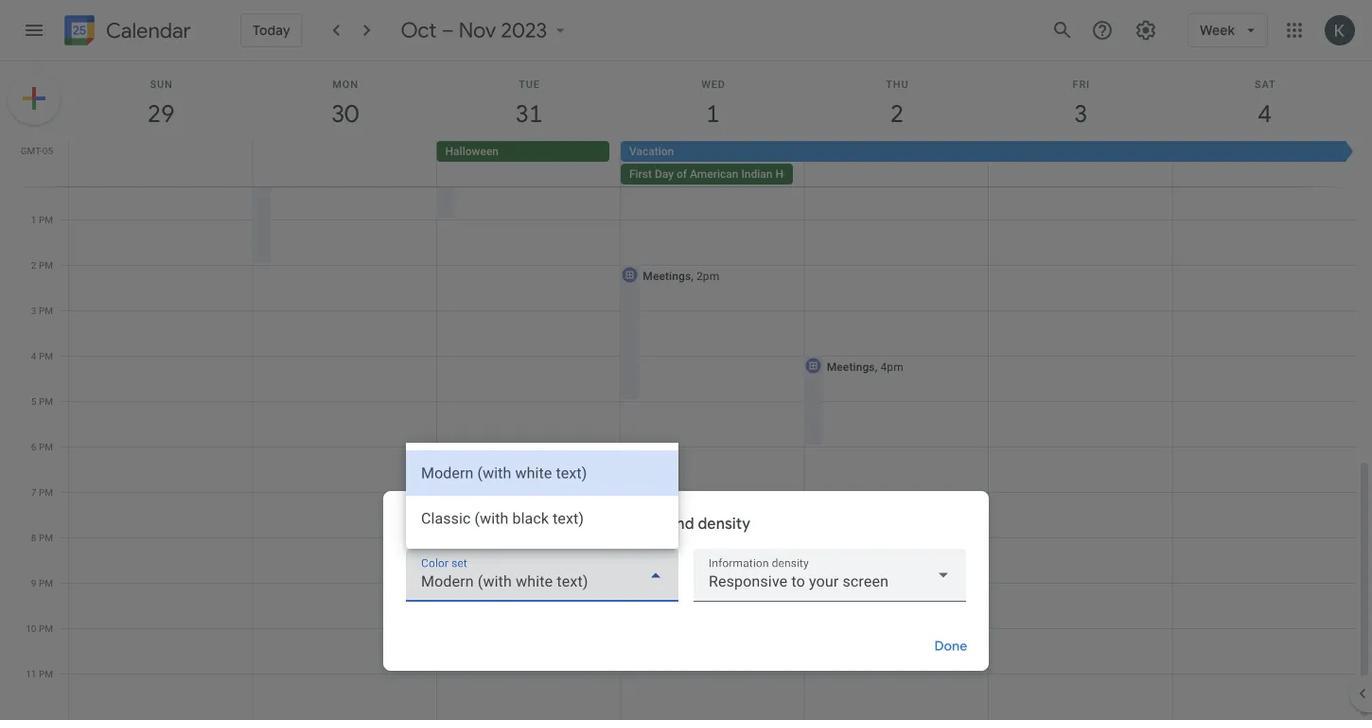 Task type: describe. For each thing, give the bounding box(es) containing it.
05
[[42, 145, 53, 156]]

pm for 6 pm
[[39, 441, 53, 452]]

gmt-
[[21, 145, 42, 156]]

5 cell from the left
[[988, 141, 1172, 186]]

2 cell from the left
[[253, 141, 437, 186]]

oct – nov 2023 button
[[393, 17, 578, 44]]

2023
[[501, 17, 547, 44]]

calendar element
[[61, 11, 191, 53]]

choose your event colors, text color and density dialog
[[383, 443, 989, 671]]

pm for 1 pm
[[39, 214, 53, 225]]

indian
[[741, 168, 773, 181]]

done
[[935, 638, 968, 655]]

5 pm
[[31, 396, 53, 407]]

meetings for meetings , 4pm
[[827, 360, 875, 373]]

month
[[822, 168, 855, 181]]

cell containing vacation
[[621, 141, 1356, 186]]

pm for 7 pm
[[39, 486, 53, 498]]

10 pm
[[26, 623, 53, 634]]

2 pm
[[31, 259, 53, 271]]

halloween
[[445, 145, 499, 158]]

11 pm
[[26, 668, 53, 680]]

7
[[31, 486, 36, 498]]

of
[[677, 168, 687, 181]]

american
[[690, 168, 739, 181]]

meetings , 4pm
[[827, 360, 904, 373]]

8 pm
[[31, 532, 53, 543]]

vacation
[[629, 145, 674, 158]]

pm for 10 pm
[[39, 623, 53, 634]]

1 option from the top
[[406, 450, 679, 496]]

3 pm
[[31, 305, 53, 316]]

and
[[668, 514, 694, 534]]

7 pm
[[31, 486, 53, 498]]

choose your event colors, text color and density
[[406, 514, 751, 534]]

halloween button
[[437, 141, 609, 162]]

color set list box
[[406, 443, 679, 549]]

1 pm
[[31, 214, 53, 225]]

8
[[31, 532, 36, 543]]

today button
[[240, 13, 303, 47]]

4
[[31, 350, 36, 362]]

6 pm
[[31, 441, 53, 452]]

, for 4pm
[[875, 360, 878, 373]]

day
[[655, 168, 674, 181]]

pm for 4 pm
[[39, 350, 53, 362]]

support image
[[1091, 19, 1114, 42]]



Task type: locate. For each thing, give the bounding box(es) containing it.
calendar heading
[[102, 18, 191, 44]]

grid
[[0, 37, 1372, 720]]

pm
[[39, 214, 53, 225], [39, 259, 53, 271], [39, 305, 53, 316], [39, 350, 53, 362], [39, 396, 53, 407], [39, 441, 53, 452], [39, 486, 53, 498], [39, 532, 53, 543], [39, 577, 53, 589], [39, 623, 53, 634], [39, 668, 53, 680]]

heritage
[[776, 168, 819, 181]]

3 cell from the left
[[621, 141, 1356, 186]]

pm for 2 pm
[[39, 259, 53, 271]]

2 pm from the top
[[39, 259, 53, 271]]

pm right 9
[[39, 577, 53, 589]]

0 horizontal spatial ,
[[691, 269, 694, 282]]

calendar
[[106, 18, 191, 44]]

row
[[61, 141, 1372, 186]]

first day of american indian heritage month
[[629, 168, 855, 181]]

pm right 7
[[39, 486, 53, 498]]

pm right the 2
[[39, 259, 53, 271]]

6 cell from the left
[[1172, 141, 1356, 186]]

10 pm from the top
[[39, 623, 53, 634]]

pm for 8 pm
[[39, 532, 53, 543]]

pm for 9 pm
[[39, 577, 53, 589]]

4 pm
[[31, 350, 53, 362]]

9 pm from the top
[[39, 577, 53, 589]]

9
[[31, 577, 36, 589]]

6 pm from the top
[[39, 441, 53, 452]]

5
[[31, 396, 36, 407]]

1 horizontal spatial meetings
[[827, 360, 875, 373]]

–
[[442, 17, 454, 44]]

cell
[[69, 141, 253, 186], [253, 141, 437, 186], [621, 141, 1356, 186], [805, 141, 988, 186], [988, 141, 1172, 186], [1172, 141, 1356, 186]]

1
[[31, 214, 36, 225]]

2pm
[[697, 269, 720, 282]]

color
[[628, 514, 664, 534]]

, left 4pm at the right of the page
[[875, 360, 878, 373]]

nov
[[459, 17, 496, 44]]

3 pm from the top
[[39, 305, 53, 316]]

first
[[629, 168, 652, 181]]

2
[[31, 259, 36, 271]]

3
[[31, 305, 36, 316]]

1 cell from the left
[[69, 141, 253, 186]]

oct
[[401, 17, 437, 44]]

4pm
[[881, 360, 904, 373]]

choose
[[406, 514, 461, 534]]

meetings left 2pm
[[643, 269, 691, 282]]

vacation button
[[621, 141, 1356, 162]]

done button
[[921, 623, 981, 669]]

1 vertical spatial meetings
[[827, 360, 875, 373]]

6
[[31, 441, 36, 452]]

11 pm from the top
[[39, 668, 53, 680]]

row containing halloween
[[61, 141, 1372, 186]]

pm right 4 at the left of the page
[[39, 350, 53, 362]]

text
[[596, 514, 624, 534]]

meetings
[[643, 269, 691, 282], [827, 360, 875, 373]]

1 horizontal spatial ,
[[875, 360, 878, 373]]

pm for 11 pm
[[39, 668, 53, 680]]

gmt-05
[[21, 145, 53, 156]]

density
[[698, 514, 751, 534]]

pm right the 6
[[39, 441, 53, 452]]

pm right 8
[[39, 532, 53, 543]]

0 vertical spatial meetings
[[643, 269, 691, 282]]

today
[[253, 22, 290, 39]]

option
[[406, 450, 679, 496], [406, 496, 679, 541]]

, left 2pm
[[691, 269, 694, 282]]

5 pm from the top
[[39, 396, 53, 407]]

1 vertical spatial ,
[[875, 360, 878, 373]]

meetings left 4pm at the right of the page
[[827, 360, 875, 373]]

2 option from the top
[[406, 496, 679, 541]]

0 vertical spatial ,
[[691, 269, 694, 282]]

pm for 3 pm
[[39, 305, 53, 316]]

event
[[501, 514, 541, 534]]

pm right 11
[[39, 668, 53, 680]]

pm right 5
[[39, 396, 53, 407]]

meetings , 2pm
[[643, 269, 720, 282]]

8 pm from the top
[[39, 532, 53, 543]]

11
[[26, 668, 36, 680]]

7 pm from the top
[[39, 486, 53, 498]]

1 pm from the top
[[39, 214, 53, 225]]

10
[[26, 623, 36, 634]]

pm right 3
[[39, 305, 53, 316]]

4 cell from the left
[[805, 141, 988, 186]]

, for 2pm
[[691, 269, 694, 282]]

pm for 5 pm
[[39, 396, 53, 407]]

pm right 10
[[39, 623, 53, 634]]

colors,
[[544, 514, 592, 534]]

your
[[465, 514, 497, 534]]

None field
[[406, 549, 679, 602], [694, 549, 966, 602], [406, 549, 679, 602], [694, 549, 966, 602]]

oct – nov 2023
[[401, 17, 547, 44]]

,
[[691, 269, 694, 282], [875, 360, 878, 373]]

row inside grid
[[61, 141, 1372, 186]]

4 pm from the top
[[39, 350, 53, 362]]

grid containing halloween
[[0, 37, 1372, 720]]

meetings for meetings , 2pm
[[643, 269, 691, 282]]

pm right 1
[[39, 214, 53, 225]]

9 pm
[[31, 577, 53, 589]]

first day of american indian heritage month button
[[621, 164, 855, 185]]

0 horizontal spatial meetings
[[643, 269, 691, 282]]



Task type: vqa. For each thing, say whether or not it's contained in the screenshot.
Sunday, June 2 element
no



